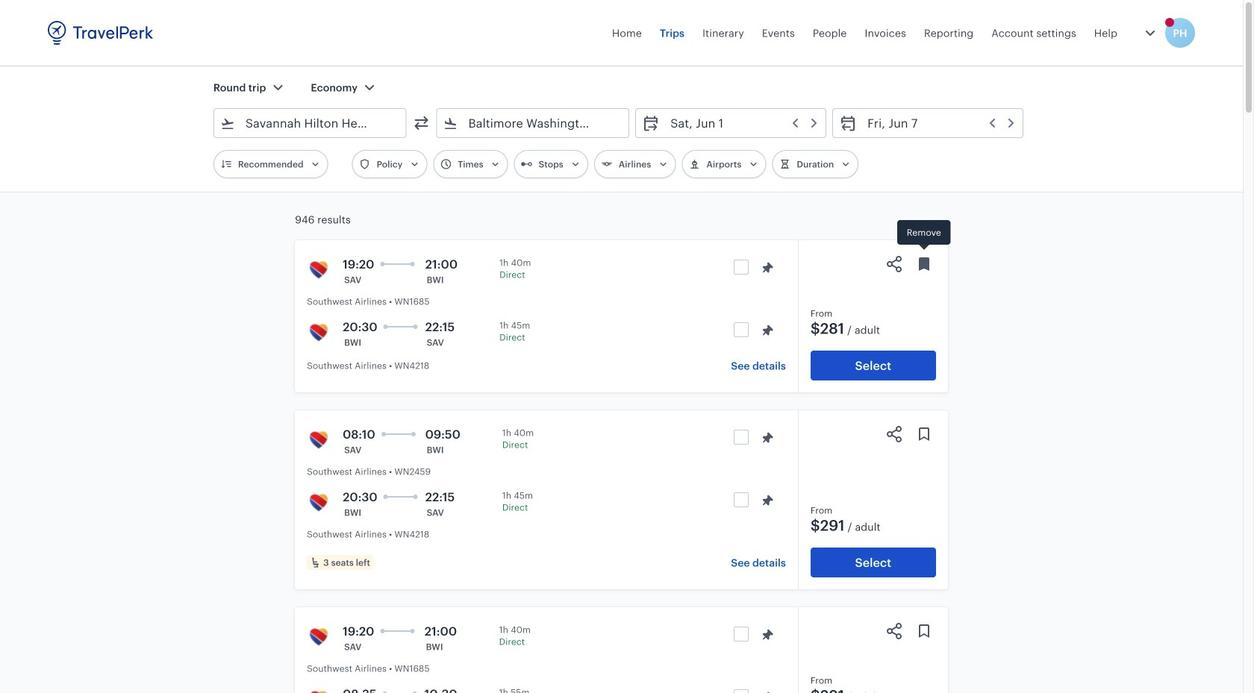 Task type: describe. For each thing, give the bounding box(es) containing it.
Return field
[[857, 111, 1017, 135]]

2 southwest airlines image from the top
[[307, 626, 331, 649]]

1 southwest airlines image from the top
[[307, 258, 331, 282]]

2 southwest airlines image from the top
[[307, 428, 331, 452]]

4 southwest airlines image from the top
[[307, 688, 331, 694]]

1 southwest airlines image from the top
[[307, 321, 331, 345]]



Task type: vqa. For each thing, say whether or not it's contained in the screenshot.
Return field
yes



Task type: locate. For each thing, give the bounding box(es) containing it.
To search field
[[458, 111, 609, 135]]

0 vertical spatial southwest airlines image
[[307, 321, 331, 345]]

southwest airlines image
[[307, 258, 331, 282], [307, 428, 331, 452], [307, 491, 331, 515], [307, 688, 331, 694]]

From search field
[[235, 111, 386, 135]]

Depart field
[[660, 111, 820, 135]]

3 southwest airlines image from the top
[[307, 491, 331, 515]]

1 vertical spatial southwest airlines image
[[307, 626, 331, 649]]

tooltip
[[897, 220, 951, 252]]

southwest airlines image
[[307, 321, 331, 345], [307, 626, 331, 649]]



